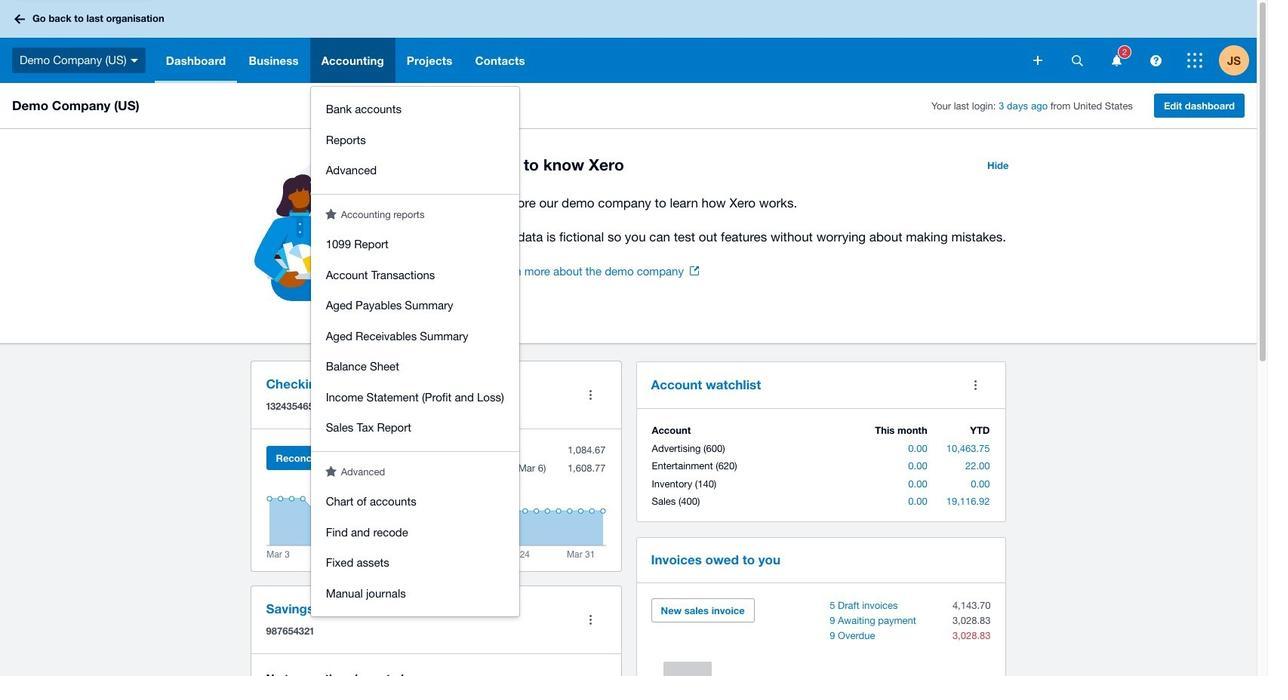 Task type: vqa. For each thing, say whether or not it's contained in the screenshot.
a to the left
no



Task type: describe. For each thing, give the bounding box(es) containing it.
intro banner body element
[[493, 193, 1018, 248]]

advanced group
[[311, 480, 519, 617]]

1 favourites image from the top
[[325, 208, 337, 219]]



Task type: locate. For each thing, give the bounding box(es) containing it.
0 horizontal spatial svg image
[[130, 59, 138, 62]]

0 vertical spatial favourites image
[[325, 208, 337, 219]]

accounts watchlist options image
[[961, 370, 991, 400]]

favourites image
[[325, 208, 337, 219], [325, 466, 337, 477]]

1 vertical spatial favourites image
[[325, 466, 337, 477]]

svg image
[[14, 14, 25, 24], [1188, 53, 1203, 68], [1112, 55, 1122, 66], [1151, 55, 1162, 66], [1034, 56, 1043, 65]]

reports group
[[311, 222, 519, 451]]

2 favourites image from the top
[[325, 466, 337, 477]]

group
[[311, 87, 519, 194]]

banner
[[0, 0, 1257, 617]]

1 horizontal spatial svg image
[[1072, 55, 1083, 66]]

svg image
[[1072, 55, 1083, 66], [130, 59, 138, 62]]

list box
[[311, 87, 519, 617]]



